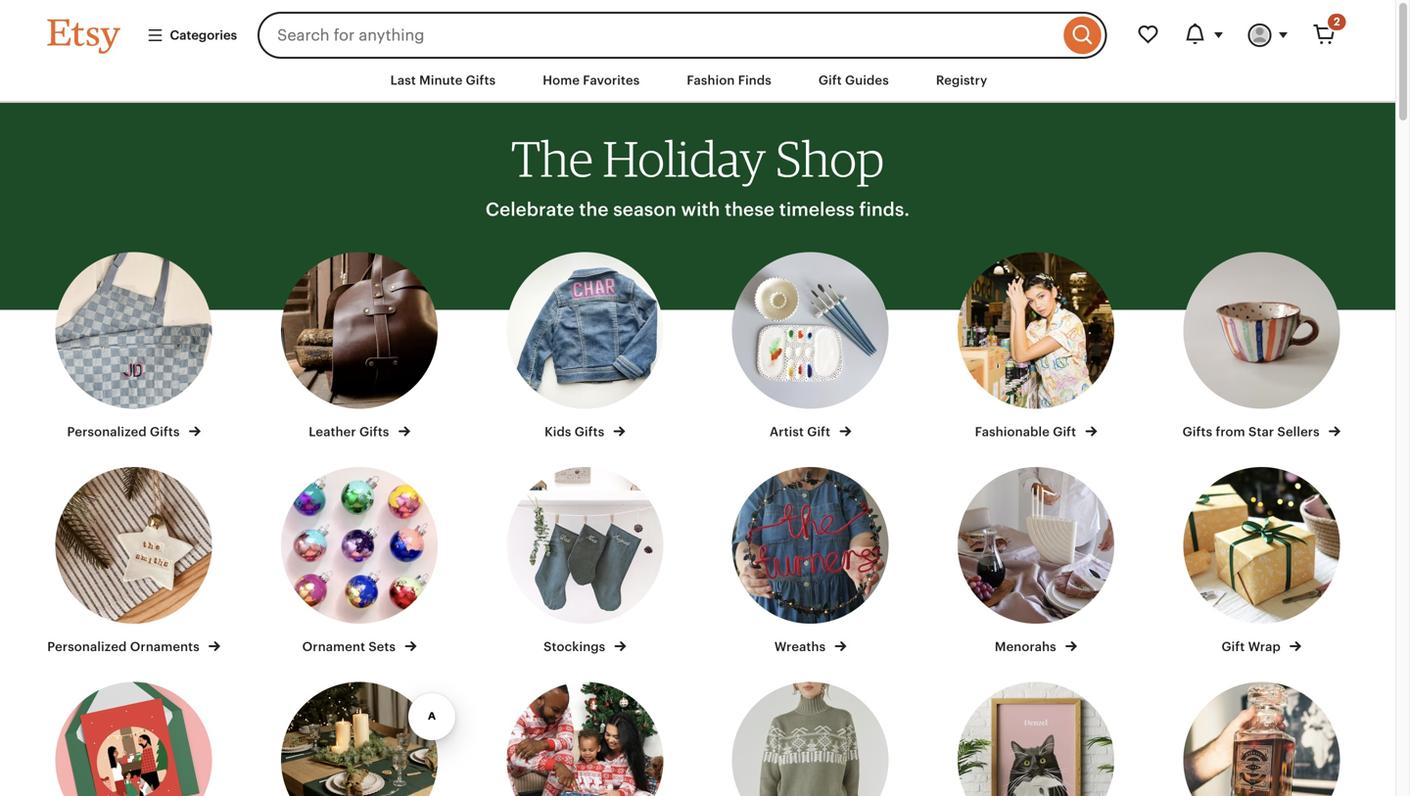 Task type: vqa. For each thing, say whether or not it's contained in the screenshot.
Minute
yes



Task type: locate. For each thing, give the bounding box(es) containing it.
home favorites
[[543, 73, 640, 88]]

personalized inside personalized gifts link
[[67, 425, 147, 439]]

personalized ornaments
[[47, 640, 203, 654]]

personalized inside "link"
[[47, 640, 127, 654]]

stockings link
[[490, 467, 680, 656]]

celebrate
[[486, 199, 575, 220]]

categories button
[[132, 18, 252, 53]]

menu bar
[[12, 59, 1384, 103]]

categories banner
[[12, 0, 1384, 59]]

personalized gifts link
[[39, 252, 229, 441]]

categories
[[170, 28, 237, 43]]

None search field
[[258, 12, 1107, 59]]

personalized
[[67, 425, 147, 439], [47, 640, 127, 654]]

gifts from star sellers link
[[1167, 252, 1357, 441]]

home favorites link
[[528, 63, 655, 98]]

artist gift link
[[716, 252, 906, 441]]

holiday
[[603, 129, 766, 188]]

artist
[[770, 425, 804, 439]]

gift
[[819, 73, 842, 88], [807, 425, 831, 439], [1053, 425, 1077, 439], [1222, 640, 1245, 654]]

menorahs link
[[941, 467, 1132, 656]]

personalized for personalized gifts
[[67, 425, 147, 439]]

gift left guides
[[819, 73, 842, 88]]

gift left "wrap"
[[1222, 640, 1245, 654]]

with
[[681, 199, 720, 220]]

gift right artist
[[807, 425, 831, 439]]

fashion
[[687, 73, 735, 88]]

kids
[[545, 425, 572, 439]]

menu bar containing last minute gifts
[[12, 59, 1384, 103]]

celebrate the season with these timeless finds.
[[486, 199, 910, 220]]

ornament
[[302, 640, 365, 654]]

artist gift
[[770, 425, 834, 439]]

finds.
[[860, 199, 910, 220]]

star
[[1249, 425, 1275, 439]]

ornament sets link
[[264, 467, 455, 656]]

gift wrap link
[[1167, 467, 1357, 656]]

shop
[[776, 129, 884, 188]]

these
[[725, 199, 775, 220]]

gifts for personalized gifts
[[150, 425, 180, 439]]

last minute gifts
[[390, 73, 496, 88]]

0 vertical spatial personalized
[[67, 425, 147, 439]]

gifts for leather gifts
[[359, 425, 389, 439]]

last
[[390, 73, 416, 88]]

gift right fashionable
[[1053, 425, 1077, 439]]

kids gifts
[[545, 425, 608, 439]]

personalized ornaments link
[[39, 467, 229, 656]]

kids gifts link
[[490, 252, 680, 441]]

leather gifts link
[[264, 252, 455, 441]]

gift inside fashionable gift link
[[1053, 425, 1077, 439]]

gifts inside menu bar
[[466, 73, 496, 88]]

1 vertical spatial personalized
[[47, 640, 127, 654]]

wreaths
[[775, 640, 829, 654]]

gifts
[[466, 73, 496, 88], [150, 425, 180, 439], [359, 425, 389, 439], [575, 425, 605, 439], [1183, 425, 1213, 439]]

2 link
[[1301, 12, 1348, 59]]



Task type: describe. For each thing, give the bounding box(es) containing it.
gifts from star sellers
[[1183, 425, 1323, 439]]

minute
[[419, 73, 463, 88]]

gift inside artist gift link
[[807, 425, 831, 439]]

last minute gifts link
[[376, 63, 511, 98]]

home
[[543, 73, 580, 88]]

the holiday shop
[[511, 129, 884, 188]]

gift wrap
[[1222, 640, 1284, 654]]

stockings
[[544, 640, 609, 654]]

leather gifts
[[309, 425, 393, 439]]

wreaths link
[[716, 467, 906, 656]]

menorahs
[[995, 640, 1060, 654]]

personalized gifts
[[67, 425, 183, 439]]

guides
[[845, 73, 889, 88]]

fashionable gift
[[975, 425, 1080, 439]]

leather
[[309, 425, 356, 439]]

gift guides
[[819, 73, 889, 88]]

fashionable
[[975, 425, 1050, 439]]

Search for anything text field
[[258, 12, 1059, 59]]

fashion finds
[[687, 73, 772, 88]]

gift inside gift guides link
[[819, 73, 842, 88]]

gift inside 'gift wrap' 'link'
[[1222, 640, 1245, 654]]

gifts for kids gifts
[[575, 425, 605, 439]]

ornaments
[[130, 640, 200, 654]]

finds
[[738, 73, 772, 88]]

2
[[1334, 16, 1341, 28]]

fashionable gift link
[[941, 252, 1132, 441]]

ornament sets
[[302, 640, 399, 654]]

personalized for personalized ornaments
[[47, 640, 127, 654]]

the holiday shop main content
[[0, 103, 1396, 796]]

sets
[[369, 640, 396, 654]]

registry
[[936, 73, 988, 88]]

season
[[613, 199, 677, 220]]

none search field inside categories banner
[[258, 12, 1107, 59]]

gift guides link
[[804, 63, 904, 98]]

fashion finds link
[[672, 63, 787, 98]]

sellers
[[1278, 425, 1320, 439]]

from
[[1216, 425, 1246, 439]]

registry link
[[922, 63, 1003, 98]]

wrap
[[1249, 640, 1281, 654]]

the
[[511, 129, 593, 188]]

favorites
[[583, 73, 640, 88]]

timeless
[[780, 199, 855, 220]]

the
[[579, 199, 609, 220]]



